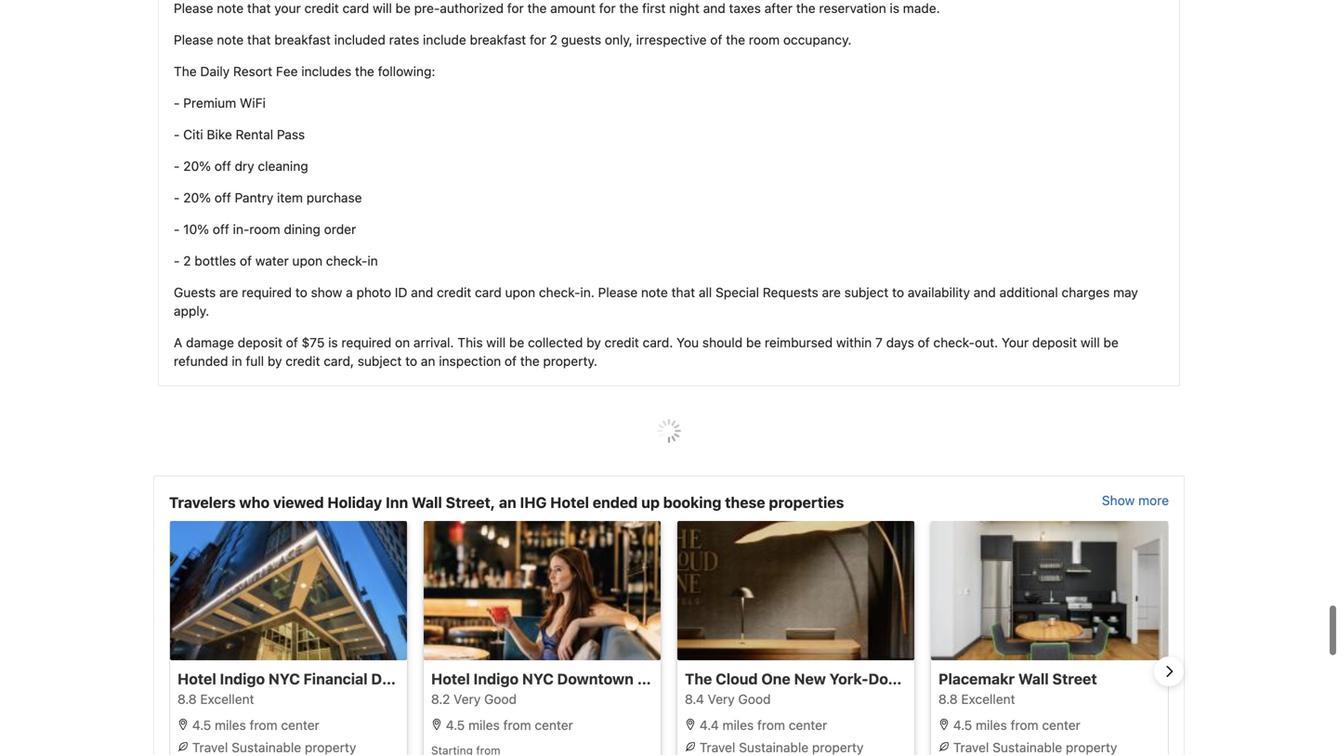Task type: vqa. For each thing, say whether or not it's contained in the screenshot.
will
yes



Task type: locate. For each thing, give the bounding box(es) containing it.
good right 8.2 very
[[484, 692, 517, 707]]

property down hotel indigo nyc financial district, an ihg hotel 8.8 excellent
[[305, 740, 356, 755]]

2 left bottles
[[183, 253, 191, 268]]

nyc left financial
[[268, 670, 300, 688]]

purchase
[[306, 190, 362, 205]]

10%
[[183, 222, 209, 237]]

show
[[311, 285, 342, 300]]

- 20% off pantry item purchase
[[174, 190, 362, 205]]

1 horizontal spatial sustainable
[[739, 740, 809, 755]]

premium
[[183, 95, 236, 110]]

check- up collected
[[539, 285, 580, 300]]

0 vertical spatial note
[[217, 0, 244, 16]]

note for breakfast
[[217, 32, 244, 47]]

miles for hotel indigo nyc financial district, an ihg hotel
[[215, 718, 246, 733]]

after
[[764, 0, 793, 16]]

0 horizontal spatial to
[[295, 285, 307, 300]]

0 vertical spatial required
[[242, 285, 292, 300]]

1 horizontal spatial is
[[890, 0, 899, 16]]

check- down availability
[[933, 335, 975, 350]]

2 property from the left
[[812, 740, 864, 755]]

by up 'property.'
[[587, 335, 601, 350]]

availability
[[908, 285, 970, 300]]

apply.
[[174, 303, 209, 319]]

and left additional at the top right
[[974, 285, 996, 300]]

ihg left "ended"
[[520, 494, 547, 511]]

to inside a damage deposit of $75 is required on arrival. this will be collected by credit card. you should be reimbursed within 7 days of check-out. your deposit will be refunded in full by credit card, subject to an inspection of the property.
[[405, 353, 417, 369]]

is
[[890, 0, 899, 16], [328, 335, 338, 350]]

0 vertical spatial check-
[[326, 253, 367, 268]]

0 vertical spatial subject
[[844, 285, 889, 300]]

card up this in the left top of the page
[[475, 285, 502, 300]]

1 4.5 miles from center from the left
[[189, 718, 319, 733]]

to left availability
[[892, 285, 904, 300]]

3 miles from the left
[[722, 718, 754, 733]]

1 vertical spatial off
[[214, 190, 231, 205]]

3 4.5 miles from center from the left
[[950, 718, 1081, 733]]

that for breakfast
[[247, 32, 271, 47]]

- 20% off dry cleaning
[[174, 158, 308, 174]]

0 vertical spatial that
[[247, 0, 271, 16]]

to down on
[[405, 353, 417, 369]]

0 horizontal spatial 2
[[183, 253, 191, 268]]

3 from from the left
[[757, 718, 785, 733]]

0 vertical spatial off
[[214, 158, 231, 174]]

1 20% from the top
[[183, 158, 211, 174]]

note
[[217, 0, 244, 16], [217, 32, 244, 47], [641, 285, 668, 300]]

0 horizontal spatial wall
[[412, 494, 442, 511]]

that for your
[[247, 0, 271, 16]]

ihg
[[520, 494, 547, 511], [454, 670, 481, 688], [756, 670, 783, 688]]

- for - 20% off dry cleaning
[[174, 158, 180, 174]]

fee
[[276, 64, 298, 79]]

credit right your
[[304, 0, 339, 16]]

1 vertical spatial in
[[232, 353, 242, 369]]

1 vertical spatial upon
[[505, 285, 535, 300]]

1 sustainable from the left
[[232, 740, 301, 755]]

miles for the cloud one new york-downtown, by the motel one group
[[722, 718, 754, 733]]

2 4.5 from the left
[[446, 718, 465, 733]]

- for - 10% off in-room dining order
[[174, 222, 180, 237]]

of left $75
[[286, 335, 298, 350]]

these
[[725, 494, 765, 511]]

an inside hotel indigo nyc financial district, an ihg hotel 8.8 excellent
[[433, 670, 450, 688]]

1 horizontal spatial indigo
[[474, 670, 519, 688]]

- left dry
[[174, 158, 180, 174]]

1 horizontal spatial 2
[[550, 32, 558, 47]]

1 horizontal spatial travel sustainable property
[[696, 740, 864, 755]]

center down financial
[[281, 718, 319, 733]]

please note that your credit card will be pre-authorized for the amount for the first night and taxes after the reservation is made.
[[174, 0, 940, 16]]

1 one from the left
[[761, 670, 790, 688]]

street, inside hotel indigo nyc downtown - wall street, an ihg hotel 8.2 very good
[[682, 670, 731, 688]]

subject up within at the right of page
[[844, 285, 889, 300]]

up
[[641, 494, 660, 511]]

dining
[[284, 222, 320, 237]]

note up card. at the top
[[641, 285, 668, 300]]

deposit up full
[[238, 335, 282, 350]]

0 horizontal spatial good
[[484, 692, 517, 707]]

nyc inside hotel indigo nyc downtown - wall street, an ihg hotel 8.2 very good
[[522, 670, 554, 688]]

travel sustainable property for 8.8 excellent
[[950, 740, 1117, 755]]

2 sustainable from the left
[[739, 740, 809, 755]]

be right the should
[[746, 335, 761, 350]]

0 horizontal spatial the
[[174, 64, 197, 79]]

taxes
[[729, 0, 761, 16]]

2 left guests
[[550, 32, 558, 47]]

4.4 miles from center
[[696, 718, 827, 733]]

ihg for ended
[[520, 494, 547, 511]]

- left citi
[[174, 127, 180, 142]]

1 are from the left
[[219, 285, 238, 300]]

2 from from the left
[[503, 718, 531, 733]]

2 travel from the left
[[700, 740, 735, 755]]

center down downtown
[[535, 718, 573, 733]]

by inside "the cloud one new york-downtown, by the motel one group 8.4 very good"
[[953, 670, 971, 688]]

2 center from the left
[[535, 718, 573, 733]]

upon up collected
[[505, 285, 535, 300]]

id
[[395, 285, 407, 300]]

in
[[367, 253, 378, 268], [232, 353, 242, 369]]

2 travel sustainable property from the left
[[696, 740, 864, 755]]

property down york-
[[812, 740, 864, 755]]

will right this in the left top of the page
[[486, 335, 506, 350]]

2 miles from the left
[[468, 718, 500, 733]]

a
[[174, 335, 182, 350]]

2 nyc from the left
[[522, 670, 554, 688]]

one right motel
[[1046, 670, 1075, 688]]

2 horizontal spatial 4.5
[[953, 718, 972, 733]]

- left 10%
[[174, 222, 180, 237]]

are right requests
[[822, 285, 841, 300]]

4 miles from the left
[[976, 718, 1007, 733]]

wall right inn
[[412, 494, 442, 511]]

3 travel from the left
[[953, 740, 989, 755]]

the
[[174, 64, 197, 79], [685, 670, 712, 688]]

water
[[255, 253, 289, 268]]

1 from from the left
[[250, 718, 277, 733]]

nyc
[[268, 670, 300, 688], [522, 670, 554, 688]]

4 from from the left
[[1011, 718, 1039, 733]]

region
[[154, 521, 1184, 755]]

- for - premium wifi
[[174, 95, 180, 110]]

off for pantry
[[214, 190, 231, 205]]

the left the first
[[619, 0, 639, 16]]

photo
[[356, 285, 391, 300]]

wall inside hotel indigo nyc downtown - wall street, an ihg hotel 8.2 very good
[[648, 670, 678, 688]]

required down water
[[242, 285, 292, 300]]

1 nyc from the left
[[268, 670, 300, 688]]

1 vertical spatial the
[[685, 670, 712, 688]]

and right id
[[411, 285, 433, 300]]

1 vertical spatial card
[[475, 285, 502, 300]]

wall for -
[[648, 670, 678, 688]]

0 horizontal spatial travel
[[192, 740, 228, 755]]

check- up a
[[326, 253, 367, 268]]

4.5 for hotel indigo nyc downtown - wall street, an ihg hotel
[[446, 718, 465, 733]]

2 indigo from the left
[[474, 670, 519, 688]]

1 horizontal spatial deposit
[[1032, 335, 1077, 350]]

street, for inn
[[446, 494, 495, 511]]

0 horizontal spatial travel sustainable property
[[189, 740, 356, 755]]

the left amount
[[527, 0, 547, 16]]

20% down citi
[[183, 158, 211, 174]]

wall right downtown
[[648, 670, 678, 688]]

for down please note that your credit card will be pre-authorized for the amount for the first night and taxes after the reservation is made.
[[530, 32, 546, 47]]

1 vertical spatial note
[[217, 32, 244, 47]]

off left in-
[[213, 222, 229, 237]]

- down the - 20% off dry cleaning
[[174, 190, 180, 205]]

ihg inside hotel indigo nyc financial district, an ihg hotel 8.8 excellent
[[454, 670, 481, 688]]

3 sustainable from the left
[[993, 740, 1062, 755]]

3 4.5 from the left
[[953, 718, 972, 733]]

2 20% from the top
[[183, 190, 211, 205]]

wall left street
[[1018, 670, 1049, 688]]

3 travel sustainable property from the left
[[950, 740, 1117, 755]]

required inside a damage deposit of $75 is required on arrival. this will be collected by credit card. you should be reimbursed within 7 days of check-out. your deposit will be refunded in full by credit card, subject to an inspection of the property.
[[341, 335, 391, 350]]

0 horizontal spatial ihg
[[454, 670, 481, 688]]

wall inside 'placemakr wall street 8.8 excellent'
[[1018, 670, 1049, 688]]

1 vertical spatial 20%
[[183, 190, 211, 205]]

2 horizontal spatial by
[[953, 670, 971, 688]]

nyc inside hotel indigo nyc financial district, an ihg hotel 8.8 excellent
[[268, 670, 300, 688]]

that left the all on the top right
[[671, 285, 695, 300]]

card up included at top
[[342, 0, 369, 16]]

off left pantry
[[214, 190, 231, 205]]

2 vertical spatial please
[[598, 285, 638, 300]]

0 horizontal spatial breakfast
[[274, 32, 331, 47]]

0 horizontal spatial sustainable
[[232, 740, 301, 755]]

2 horizontal spatial check-
[[933, 335, 975, 350]]

a
[[346, 285, 353, 300]]

note up daily
[[217, 32, 244, 47]]

1 indigo from the left
[[220, 670, 265, 688]]

1 horizontal spatial nyc
[[522, 670, 554, 688]]

ihg up 8.2 very
[[454, 670, 481, 688]]

one
[[761, 670, 790, 688], [1046, 670, 1075, 688]]

1 horizontal spatial by
[[587, 335, 601, 350]]

room
[[749, 32, 780, 47], [249, 222, 280, 237]]

2 good from the left
[[738, 692, 771, 707]]

1 horizontal spatial subject
[[844, 285, 889, 300]]

check- inside guests are required to show a photo id and credit card upon check-in. please note that all special requests are subject to availability and additional charges may apply.
[[539, 285, 580, 300]]

0 vertical spatial please
[[174, 0, 213, 16]]

will up rates
[[373, 0, 392, 16]]

bike
[[207, 127, 232, 142]]

0 horizontal spatial property
[[305, 740, 356, 755]]

2 horizontal spatial sustainable
[[993, 740, 1062, 755]]

20% for - 20% off pantry item purchase
[[183, 190, 211, 205]]

2 4.5 miles from center from the left
[[442, 718, 573, 733]]

travel
[[192, 740, 228, 755], [700, 740, 735, 755], [953, 740, 989, 755]]

group
[[1079, 670, 1123, 688]]

in inside a damage deposit of $75 is required on arrival. this will be collected by credit card. you should be reimbursed within 7 days of check-out. your deposit will be refunded in full by credit card, subject to an inspection of the property.
[[232, 353, 242, 369]]

off
[[214, 158, 231, 174], [214, 190, 231, 205], [213, 222, 229, 237]]

2
[[550, 32, 558, 47], [183, 253, 191, 268]]

the left motel
[[975, 670, 998, 688]]

2 horizontal spatial to
[[892, 285, 904, 300]]

1 horizontal spatial good
[[738, 692, 771, 707]]

20% up 10%
[[183, 190, 211, 205]]

0 horizontal spatial subject
[[358, 353, 402, 369]]

-
[[174, 95, 180, 110], [174, 127, 180, 142], [174, 158, 180, 174], [174, 190, 180, 205], [174, 222, 180, 237], [174, 253, 180, 268], [637, 670, 644, 688]]

1 horizontal spatial to
[[405, 353, 417, 369]]

1 vertical spatial please
[[174, 32, 213, 47]]

0 horizontal spatial 4.5 miles from center
[[189, 718, 319, 733]]

nyc left downtown
[[522, 670, 554, 688]]

note left your
[[217, 0, 244, 16]]

street, right inn
[[446, 494, 495, 511]]

0 horizontal spatial for
[[507, 0, 524, 16]]

the down included at top
[[355, 64, 374, 79]]

1 vertical spatial check-
[[539, 285, 580, 300]]

travel sustainable property for new
[[696, 740, 864, 755]]

1 travel from the left
[[192, 740, 228, 755]]

0 vertical spatial 20%
[[183, 158, 211, 174]]

1 horizontal spatial 4.5
[[446, 718, 465, 733]]

show more
[[1102, 493, 1169, 508]]

0 horizontal spatial 8.8 excellent
[[177, 692, 254, 707]]

breakfast up the daily resort fee includes the following:
[[274, 32, 331, 47]]

1 vertical spatial is
[[328, 335, 338, 350]]

please for please note that your credit card will be pre-authorized for the amount for the first night and taxes after the reservation is made.
[[174, 0, 213, 16]]

credit up this in the left top of the page
[[437, 285, 471, 300]]

property for district,
[[305, 740, 356, 755]]

for up please note that breakfast included rates include breakfast for 2 guests only, irrespective of the room occupancy.
[[507, 0, 524, 16]]

of right the inspection
[[505, 353, 517, 369]]

2 8.8 excellent from the left
[[939, 692, 1015, 707]]

by right full
[[268, 353, 282, 369]]

3 property from the left
[[1066, 740, 1117, 755]]

0 horizontal spatial indigo
[[220, 670, 265, 688]]

credit
[[304, 0, 339, 16], [437, 285, 471, 300], [605, 335, 639, 350], [286, 353, 320, 369]]

travelers
[[169, 494, 236, 511]]

1 good from the left
[[484, 692, 517, 707]]

additional
[[999, 285, 1058, 300]]

property down group at the right of the page
[[1066, 740, 1117, 755]]

0 horizontal spatial room
[[249, 222, 280, 237]]

4.5
[[192, 718, 211, 733], [446, 718, 465, 733], [953, 718, 972, 733]]

1 property from the left
[[305, 740, 356, 755]]

are right the guests
[[219, 285, 238, 300]]

1 center from the left
[[281, 718, 319, 733]]

4.5 for hotel indigo nyc financial district, an ihg hotel
[[192, 718, 211, 733]]

0 horizontal spatial and
[[411, 285, 433, 300]]

and
[[703, 0, 725, 16], [411, 285, 433, 300], [974, 285, 996, 300]]

1 vertical spatial room
[[249, 222, 280, 237]]

card inside guests are required to show a photo id and credit card upon check-in. please note that all special requests are subject to availability and additional charges may apply.
[[475, 285, 502, 300]]

in up photo
[[367, 253, 378, 268]]

ihg left new
[[756, 670, 783, 688]]

indigo
[[220, 670, 265, 688], [474, 670, 519, 688]]

please note that breakfast included rates include breakfast for 2 guests only, irrespective of the room occupancy.
[[174, 32, 852, 47]]

1 horizontal spatial ihg
[[520, 494, 547, 511]]

0 horizontal spatial one
[[761, 670, 790, 688]]

1 4.5 from the left
[[192, 718, 211, 733]]

1 miles from the left
[[215, 718, 246, 733]]

room down after
[[749, 32, 780, 47]]

that left your
[[247, 0, 271, 16]]

the down collected
[[520, 353, 540, 369]]

0 horizontal spatial required
[[242, 285, 292, 300]]

upon
[[292, 253, 323, 268], [505, 285, 535, 300]]

travel for the
[[700, 740, 735, 755]]

deposit right your
[[1032, 335, 1077, 350]]

off for dry
[[214, 158, 231, 174]]

4 center from the left
[[1042, 718, 1081, 733]]

- 10% off in-room dining order
[[174, 222, 356, 237]]

0 vertical spatial the
[[174, 64, 197, 79]]

subject down on
[[358, 353, 402, 369]]

included
[[334, 32, 386, 47]]

3 center from the left
[[789, 718, 827, 733]]

hotel indigo nyc financial district, an ihg hotel 8.8 excellent
[[177, 670, 523, 707]]

indigo for downtown
[[474, 670, 519, 688]]

to
[[295, 285, 307, 300], [892, 285, 904, 300], [405, 353, 417, 369]]

of right the days
[[918, 335, 930, 350]]

good down cloud
[[738, 692, 771, 707]]

1 horizontal spatial travel
[[700, 740, 735, 755]]

required up card,
[[341, 335, 391, 350]]

indigo inside hotel indigo nyc downtown - wall street, an ihg hotel 8.2 very good
[[474, 670, 519, 688]]

the for daily
[[174, 64, 197, 79]]

the up 8.4 very
[[685, 670, 712, 688]]

1 horizontal spatial breakfast
[[470, 32, 526, 47]]

4.5 miles from center for 8.8 excellent
[[950, 718, 1081, 733]]

- left premium
[[174, 95, 180, 110]]

2 horizontal spatial travel sustainable property
[[950, 740, 1117, 755]]

required
[[242, 285, 292, 300], [341, 335, 391, 350]]

that up resort
[[247, 32, 271, 47]]

1 horizontal spatial for
[[530, 32, 546, 47]]

room down - 20% off pantry item purchase
[[249, 222, 280, 237]]

0 horizontal spatial 4.5
[[192, 718, 211, 733]]

center down street
[[1042, 718, 1081, 733]]

by right downtown,
[[953, 670, 971, 688]]

of
[[710, 32, 722, 47], [240, 253, 252, 268], [286, 335, 298, 350], [918, 335, 930, 350], [505, 353, 517, 369]]

8.4 very
[[685, 692, 735, 707]]

upon inside guests are required to show a photo id and credit card upon check-in. please note that all special requests are subject to availability and additional charges may apply.
[[505, 285, 535, 300]]

amount
[[550, 0, 596, 16]]

rates
[[389, 32, 419, 47]]

1 travel sustainable property from the left
[[189, 740, 356, 755]]

property for york-
[[812, 740, 864, 755]]

4.5 miles from center
[[189, 718, 319, 733], [442, 718, 573, 733], [950, 718, 1081, 733]]

the left daily
[[174, 64, 197, 79]]

1 8.8 excellent from the left
[[177, 692, 254, 707]]

downtown
[[557, 670, 634, 688]]

are
[[219, 285, 238, 300], [822, 285, 841, 300]]

1 horizontal spatial room
[[749, 32, 780, 47]]

1 horizontal spatial 8.8 excellent
[[939, 692, 1015, 707]]

1 horizontal spatial one
[[1046, 670, 1075, 688]]

0 horizontal spatial check-
[[326, 253, 367, 268]]

0 horizontal spatial street,
[[446, 494, 495, 511]]

street, up 8.4 very
[[682, 670, 731, 688]]

1 horizontal spatial card
[[475, 285, 502, 300]]

miles for hotel indigo nyc downtown - wall street, an ihg hotel
[[468, 718, 500, 733]]

will down charges
[[1081, 335, 1100, 350]]

street
[[1052, 670, 1097, 688]]

collected
[[528, 335, 583, 350]]

0 horizontal spatial card
[[342, 0, 369, 16]]

for up only,
[[599, 0, 616, 16]]

should
[[702, 335, 743, 350]]

indigo inside hotel indigo nyc financial district, an ihg hotel 8.8 excellent
[[220, 670, 265, 688]]

0 horizontal spatial are
[[219, 285, 238, 300]]

7
[[875, 335, 883, 350]]

2 vertical spatial by
[[953, 670, 971, 688]]

2 horizontal spatial travel
[[953, 740, 989, 755]]

1 horizontal spatial in
[[367, 253, 378, 268]]

1 horizontal spatial wall
[[648, 670, 678, 688]]

the
[[527, 0, 547, 16], [619, 0, 639, 16], [796, 0, 816, 16], [726, 32, 745, 47], [355, 64, 374, 79], [520, 353, 540, 369], [975, 670, 998, 688]]

is left "made." at right top
[[890, 0, 899, 16]]

2 horizontal spatial 4.5 miles from center
[[950, 718, 1081, 733]]

1 horizontal spatial street,
[[682, 670, 731, 688]]

from
[[250, 718, 277, 733], [503, 718, 531, 733], [757, 718, 785, 733], [1011, 718, 1039, 733]]

- for - 2 bottles of water upon check-in
[[174, 253, 180, 268]]

2 horizontal spatial and
[[974, 285, 996, 300]]

sustainable
[[232, 740, 301, 755], [739, 740, 809, 755], [993, 740, 1062, 755]]

one left new
[[761, 670, 790, 688]]

ihg inside hotel indigo nyc downtown - wall street, an ihg hotel 8.2 very good
[[756, 670, 783, 688]]

2 horizontal spatial wall
[[1018, 670, 1049, 688]]

1 vertical spatial required
[[341, 335, 391, 350]]

0 horizontal spatial upon
[[292, 253, 323, 268]]

- up the guests
[[174, 253, 180, 268]]

subject
[[844, 285, 889, 300], [358, 353, 402, 369]]

1 horizontal spatial check-
[[539, 285, 580, 300]]

please inside guests are required to show a photo id and credit card upon check-in. please note that all special requests are subject to availability and additional charges may apply.
[[598, 285, 638, 300]]

- for - citi bike rental pass
[[174, 127, 180, 142]]

2 horizontal spatial for
[[599, 0, 616, 16]]

and right night
[[703, 0, 725, 16]]

1 horizontal spatial upon
[[505, 285, 535, 300]]

- right downtown
[[637, 670, 644, 688]]

1 vertical spatial that
[[247, 32, 271, 47]]

1 horizontal spatial required
[[341, 335, 391, 350]]

check- inside a damage deposit of $75 is required on arrival. this will be collected by credit card. you should be reimbursed within 7 days of check-out. your deposit will be refunded in full by credit card, subject to an inspection of the property.
[[933, 335, 975, 350]]

in left full
[[232, 353, 242, 369]]

travel for placemakr
[[953, 740, 989, 755]]

is up card,
[[328, 335, 338, 350]]

include
[[423, 32, 466, 47]]

2 vertical spatial that
[[671, 285, 695, 300]]

card.
[[643, 335, 673, 350]]

hotel indigo nyc downtown - wall street, an ihg hotel 8.2 very good
[[431, 670, 825, 707]]

center down new
[[789, 718, 827, 733]]

2 horizontal spatial ihg
[[756, 670, 783, 688]]

breakfast down authorized on the left top of the page
[[470, 32, 526, 47]]

off left dry
[[214, 158, 231, 174]]

0 horizontal spatial deposit
[[238, 335, 282, 350]]

0 vertical spatial by
[[587, 335, 601, 350]]

to left show
[[295, 285, 307, 300]]

hotel
[[550, 494, 589, 511], [177, 670, 216, 688], [431, 670, 470, 688], [484, 670, 523, 688], [786, 670, 825, 688]]

all
[[699, 285, 712, 300]]

the inside "the cloud one new york-downtown, by the motel one group 8.4 very good"
[[685, 670, 712, 688]]

2 horizontal spatial property
[[1066, 740, 1117, 755]]

ended
[[593, 494, 638, 511]]

1 horizontal spatial 4.5 miles from center
[[442, 718, 573, 733]]



Task type: describe. For each thing, give the bounding box(es) containing it.
pass
[[277, 127, 305, 142]]

nyc for downtown
[[522, 670, 554, 688]]

0 vertical spatial in
[[367, 253, 378, 268]]

required inside guests are required to show a photo id and credit card upon check-in. please note that all special requests are subject to availability and additional charges may apply.
[[242, 285, 292, 300]]

0 horizontal spatial will
[[373, 0, 392, 16]]

1 deposit from the left
[[238, 335, 282, 350]]

may
[[1113, 285, 1138, 300]]

be left collected
[[509, 335, 524, 350]]

only,
[[605, 32, 633, 47]]

miles for placemakr wall street
[[976, 718, 1007, 733]]

center for financial
[[281, 718, 319, 733]]

of left water
[[240, 253, 252, 268]]

- citi bike rental pass
[[174, 127, 305, 142]]

1 horizontal spatial and
[[703, 0, 725, 16]]

charges
[[1062, 285, 1110, 300]]

travel for hotel
[[192, 740, 228, 755]]

in.
[[580, 285, 595, 300]]

4.5 miles from center for financial
[[189, 718, 319, 733]]

be left pre-
[[395, 0, 411, 16]]

0 vertical spatial upon
[[292, 253, 323, 268]]

8.8 excellent inside hotel indigo nyc financial district, an ihg hotel 8.8 excellent
[[177, 692, 254, 707]]

on
[[395, 335, 410, 350]]

travel sustainable property for financial
[[189, 740, 356, 755]]

2 horizontal spatial will
[[1081, 335, 1100, 350]]

of right irrespective
[[710, 32, 722, 47]]

- inside hotel indigo nyc downtown - wall street, an ihg hotel 8.2 very good
[[637, 670, 644, 688]]

from for new
[[757, 718, 785, 733]]

york-
[[830, 670, 868, 688]]

sustainable for new
[[739, 740, 809, 755]]

indigo for financial
[[220, 670, 265, 688]]

an inside a damage deposit of $75 is required on arrival. this will be collected by credit card. you should be reimbursed within 7 days of check-out. your deposit will be refunded in full by credit card, subject to an inspection of the property.
[[421, 353, 435, 369]]

wall for inn
[[412, 494, 442, 511]]

1 vertical spatial by
[[268, 353, 282, 369]]

the cloud one new york-downtown, by the motel one group 8.4 very good
[[685, 670, 1123, 707]]

subject inside a damage deposit of $75 is required on arrival. this will be collected by credit card. you should be reimbursed within 7 days of check-out. your deposit will be refunded in full by credit card, subject to an inspection of the property.
[[358, 353, 402, 369]]

the inside "the cloud one new york-downtown, by the motel one group 8.4 very good"
[[975, 670, 998, 688]]

show more link
[[1102, 491, 1169, 514]]

2 one from the left
[[1046, 670, 1075, 688]]

out.
[[975, 335, 998, 350]]

be down may on the right
[[1103, 335, 1119, 350]]

authorized
[[440, 0, 504, 16]]

center for new
[[789, 718, 827, 733]]

rental
[[236, 127, 273, 142]]

note for your
[[217, 0, 244, 16]]

occupancy.
[[783, 32, 852, 47]]

credit inside guests are required to show a photo id and credit card upon check-in. please note that all special requests are subject to availability and additional charges may apply.
[[437, 285, 471, 300]]

a damage deposit of $75 is required on arrival. this will be collected by credit card. you should be reimbursed within 7 days of check-out. your deposit will be refunded in full by credit card, subject to an inspection of the property.
[[174, 335, 1119, 369]]

4.4
[[700, 718, 719, 733]]

- for - 20% off pantry item purchase
[[174, 190, 180, 205]]

20% for - 20% off dry cleaning
[[183, 158, 211, 174]]

dry
[[235, 158, 254, 174]]

days
[[886, 335, 914, 350]]

guests
[[561, 32, 601, 47]]

the down taxes
[[726, 32, 745, 47]]

pre-
[[414, 0, 440, 16]]

nyc for financial
[[268, 670, 300, 688]]

arrival.
[[414, 335, 454, 350]]

holiday
[[328, 494, 382, 511]]

first
[[642, 0, 666, 16]]

requests
[[763, 285, 818, 300]]

this
[[457, 335, 483, 350]]

from for downtown
[[503, 718, 531, 733]]

credit down $75
[[286, 353, 320, 369]]

made.
[[903, 0, 940, 16]]

credit left card. at the top
[[605, 335, 639, 350]]

your
[[1002, 335, 1029, 350]]

placemakr
[[939, 670, 1015, 688]]

0 vertical spatial card
[[342, 0, 369, 16]]

1 breakfast from the left
[[274, 32, 331, 47]]

the inside a damage deposit of $75 is required on arrival. this will be collected by credit card. you should be reimbursed within 7 days of check-out. your deposit will be refunded in full by credit card, subject to an inspection of the property.
[[520, 353, 540, 369]]

- premium wifi
[[174, 95, 266, 110]]

that inside guests are required to show a photo id and credit card upon check-in. please note that all special requests are subject to availability and additional charges may apply.
[[671, 285, 695, 300]]

your
[[274, 0, 301, 16]]

4.5 miles from center for downtown
[[442, 718, 573, 733]]

inn
[[386, 494, 408, 511]]

$75
[[302, 335, 325, 350]]

district,
[[371, 670, 429, 688]]

the right after
[[796, 0, 816, 16]]

note inside guests are required to show a photo id and credit card upon check-in. please note that all special requests are subject to availability and additional charges may apply.
[[641, 285, 668, 300]]

0 vertical spatial room
[[749, 32, 780, 47]]

the daily resort fee includes the following:
[[174, 64, 435, 79]]

is inside a damage deposit of $75 is required on arrival. this will be collected by credit card. you should be reimbursed within 7 days of check-out. your deposit will be refunded in full by credit card, subject to an inspection of the property.
[[328, 335, 338, 350]]

guests
[[174, 285, 216, 300]]

8.8 excellent inside 'placemakr wall street 8.8 excellent'
[[939, 692, 1015, 707]]

0 vertical spatial is
[[890, 0, 899, 16]]

you
[[677, 335, 699, 350]]

resort
[[233, 64, 272, 79]]

who
[[239, 494, 270, 511]]

from for financial
[[250, 718, 277, 733]]

ihg for 8.2 very
[[756, 670, 783, 688]]

full
[[246, 353, 264, 369]]

subject inside guests are required to show a photo id and credit card upon check-in. please note that all special requests are subject to availability and additional charges may apply.
[[844, 285, 889, 300]]

reimbursed
[[765, 335, 833, 350]]

order
[[324, 222, 356, 237]]

within
[[836, 335, 872, 350]]

placemakr wall street 8.8 excellent
[[939, 670, 1097, 707]]

property.
[[543, 353, 597, 369]]

following:
[[378, 64, 435, 79]]

reservation
[[819, 0, 886, 16]]

viewed
[[273, 494, 324, 511]]

from for 8.8 excellent
[[1011, 718, 1039, 733]]

region containing hotel indigo nyc financial district, an ihg hotel
[[154, 521, 1184, 755]]

2 are from the left
[[822, 285, 841, 300]]

cloud
[[716, 670, 758, 688]]

an inside hotel indigo nyc downtown - wall street, an ihg hotel 8.2 very good
[[735, 670, 752, 688]]

new
[[794, 670, 826, 688]]

show
[[1102, 493, 1135, 508]]

item
[[277, 190, 303, 205]]

center for 8.8 excellent
[[1042, 718, 1081, 733]]

4.5 for placemakr wall street
[[953, 718, 972, 733]]

1 horizontal spatial will
[[486, 335, 506, 350]]

night
[[669, 0, 700, 16]]

sustainable for 8.8 excellent
[[993, 740, 1062, 755]]

guests are required to show a photo id and credit card upon check-in. please note that all special requests are subject to availability and additional charges may apply.
[[174, 285, 1138, 319]]

the for cloud
[[685, 670, 712, 688]]

good inside hotel indigo nyc downtown - wall street, an ihg hotel 8.2 very good
[[484, 692, 517, 707]]

daily
[[200, 64, 230, 79]]

more
[[1138, 493, 1169, 508]]

please for please note that breakfast included rates include breakfast for 2 guests only, irrespective of the room occupancy.
[[174, 32, 213, 47]]

motel
[[1002, 670, 1042, 688]]

sustainable for financial
[[232, 740, 301, 755]]

travelers who viewed holiday inn wall street, an ihg hotel ended up booking these properties
[[169, 494, 844, 511]]

1 vertical spatial 2
[[183, 253, 191, 268]]

2 breakfast from the left
[[470, 32, 526, 47]]

in-
[[233, 222, 249, 237]]

2 deposit from the left
[[1032, 335, 1077, 350]]

wifi
[[240, 95, 266, 110]]

8.2 very
[[431, 692, 481, 707]]

special
[[716, 285, 759, 300]]

booking
[[663, 494, 721, 511]]

irrespective
[[636, 32, 707, 47]]

center for downtown
[[535, 718, 573, 733]]

includes
[[301, 64, 351, 79]]

good inside "the cloud one new york-downtown, by the motel one group 8.4 very good"
[[738, 692, 771, 707]]

street, for -
[[682, 670, 731, 688]]

damage
[[186, 335, 234, 350]]

- 2 bottles of water upon check-in
[[174, 253, 378, 268]]

off for in-
[[213, 222, 229, 237]]



